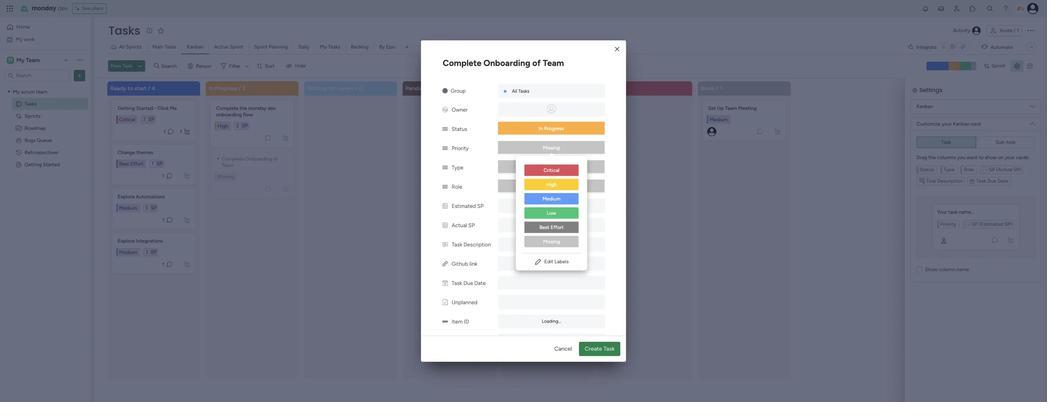 Task type: vqa. For each thing, say whether or not it's contained in the screenshot.
the bottom columns
yes



Task type: describe. For each thing, give the bounding box(es) containing it.
list box for done
[[506, 97, 590, 192]]

drag for sp
[[917, 154, 927, 160]]

v2 long text column image
[[443, 241, 448, 248]]

0 vertical spatial maria williams image
[[1027, 3, 1039, 14]]

task description for sp
[[926, 178, 963, 184]]

see
[[82, 5, 90, 11]]

unplanned
[[452, 299, 478, 306]]

v2 search image
[[154, 62, 159, 70]]

sprint for sprint planning
[[254, 44, 268, 50]]

all for all tasks
[[512, 88, 517, 94]]

automations
[[136, 194, 165, 200]]

sprint inside active sprint button
[[230, 44, 243, 50]]

see plans button
[[72, 3, 107, 14]]

card for (estimated sp)
[[971, 136, 981, 142]]

complete onboarding of team dialog
[[421, 40, 626, 402]]

see plans
[[82, 5, 103, 11]]

sub- for (estimated sp)
[[996, 154, 1007, 160]]

show column name for (estimated sp)
[[925, 282, 969, 288]]

critical option
[[525, 164, 579, 176]]

table
[[164, 44, 176, 50]]

open for open a monday dev account
[[512, 105, 524, 111]]

in progress
[[539, 125, 564, 132]]

high option
[[525, 179, 579, 190]]

show for sp
[[985, 154, 997, 160]]

task due date inside "complete onboarding of team" dialog
[[452, 280, 486, 286]]

me
[[170, 105, 177, 111]]

main content containing settings
[[95, 78, 1047, 402]]

activity button
[[950, 25, 984, 36]]

explore for explore integrations
[[118, 238, 135, 244]]

estimated
[[452, 203, 476, 209]]

search everything image
[[987, 5, 994, 12]]

high inside 'option'
[[546, 181, 557, 188]]

v2 status image for role
[[443, 184, 448, 190]]

Tasks field
[[107, 22, 142, 39]]

columns for (estimated sp)
[[937, 170, 956, 176]]

account
[[558, 105, 576, 111]]

description for sp
[[937, 178, 963, 184]]

tasks inside "complete onboarding of team" dialog
[[518, 88, 530, 94]]

medium down "explore automations"
[[119, 205, 137, 211]]

active sprint button
[[209, 41, 249, 53]]

5 sp
[[145, 205, 157, 211]]

kanban button
[[182, 41, 209, 53]]

1 sp for done / 2
[[532, 167, 543, 173]]

1 inside button
[[1017, 27, 1019, 34]]

labels
[[555, 259, 569, 265]]

notifications image
[[922, 5, 929, 12]]

on for sp
[[998, 154, 1004, 160]]

show board description image
[[145, 27, 154, 34]]

0 vertical spatial missing
[[543, 145, 560, 151]]

2 sp for /
[[143, 116, 154, 122]]

due inside "complete onboarding of team" dialog
[[464, 280, 473, 286]]

stuck / 0
[[603, 85, 626, 92]]

show for (estimated sp)
[[925, 282, 938, 288]]

owner
[[452, 107, 468, 113]]

edit
[[545, 259, 553, 265]]

flow
[[243, 111, 253, 118]]

to for sp
[[979, 154, 984, 160]]

filter button
[[218, 60, 252, 72]]

main table button
[[147, 41, 182, 53]]

sub-task for sp
[[996, 139, 1016, 145]]

type
[[452, 164, 464, 171]]

list box inside "complete onboarding of team" dialog
[[516, 159, 587, 253]]

(estimated sp)
[[978, 237, 1012, 243]]

sprint planning
[[254, 44, 288, 50]]

angle down image
[[139, 63, 142, 69]]

sprints inside list box
[[25, 113, 40, 119]]

my for my team
[[16, 57, 24, 63]]

up
[[717, 105, 724, 111]]

v2 status image for type
[[443, 164, 448, 171]]

sprint
[[534, 149, 547, 155]]

1 sp for ready to start / 4
[[152, 160, 163, 166]]

sub-task button for (estimated sp)
[[976, 152, 1036, 163]]

roadmap
[[25, 125, 46, 131]]

started for getting started - click me
[[136, 105, 153, 111]]

add view image
[[406, 44, 409, 50]]

apps image
[[969, 5, 976, 12]]

by epic button
[[374, 41, 401, 53]]

dapulse numbers column image
[[443, 203, 448, 209]]

cancel button
[[549, 342, 578, 356]]

2 right done
[[523, 85, 526, 92]]

monday for done
[[529, 105, 547, 111]]

/ down filter
[[239, 85, 241, 92]]

meeting
[[738, 105, 757, 111]]

tasks inside "my tasks" button
[[328, 44, 340, 50]]

plans
[[92, 5, 103, 11]]

task due date for sp
[[977, 178, 1008, 184]]

v2 pulse id image
[[443, 318, 448, 325]]

team inside workspace selection element
[[26, 57, 40, 63]]

set
[[709, 105, 716, 111]]

monday dev
[[32, 4, 68, 12]]

ready to start / 4
[[110, 85, 155, 92]]

done
[[504, 85, 518, 92]]

board
[[512, 156, 525, 162]]

sprint for sprint
[[992, 63, 1005, 69]]

your for sp
[[937, 209, 947, 215]]

in for in progress / 2
[[209, 85, 213, 92]]

collapse board header image
[[1029, 44, 1035, 50]]

tasks inside list box
[[25, 101, 37, 107]]

/ inside button
[[1014, 27, 1016, 34]]

planning
[[269, 44, 288, 50]]

new
[[111, 63, 121, 69]]

estimated sp
[[452, 203, 484, 209]]

customize your kanban card for sp
[[917, 121, 981, 127]]

bugs
[[25, 137, 36, 143]]

onboarding
[[484, 58, 531, 68]]

1 0 from the left
[[359, 85, 363, 92]]

sp (actual sp) for (estimated sp)
[[989, 182, 1021, 188]]

link
[[470, 261, 478, 267]]

workspace image
[[7, 56, 14, 64]]

dev for in progress / 2
[[268, 105, 276, 111]]

critical for /
[[513, 116, 529, 122]]

select product image
[[6, 5, 14, 12]]

3
[[145, 249, 148, 255]]

queue
[[37, 137, 52, 143]]

0 horizontal spatial dev
[[58, 4, 68, 12]]

scrum
[[21, 89, 35, 95]]

columns for sp
[[937, 154, 956, 160]]

critical for to
[[119, 116, 135, 122]]

due for sp
[[988, 178, 997, 184]]

ready
[[110, 85, 126, 92]]

task description for (estimated sp)
[[926, 193, 963, 199]]

0 horizontal spatial maria williams image
[[707, 127, 717, 136]]

4
[[152, 85, 155, 92]]

medium down up at the top of the page
[[710, 116, 728, 122]]

sp (actual sp) for sp
[[989, 166, 1022, 172]]

home button
[[4, 21, 77, 33]]

epic
[[386, 44, 396, 50]]

sub- for sp
[[996, 139, 1007, 145]]

m
[[8, 57, 12, 63]]

complete for complete the monday dev onboarding flow
[[216, 105, 238, 111]]

in for in progress
[[539, 125, 543, 132]]

getting for getting started - click me
[[118, 105, 135, 111]]

effort inside the best effort option
[[551, 224, 564, 230]]

drag the columns you want to show on your cards: for (estimated sp)
[[916, 170, 1029, 176]]

create task button
[[579, 342, 621, 356]]

stuck
[[603, 85, 617, 92]]

invite / 1 button
[[987, 25, 1022, 36]]

customize for (estimated sp)
[[916, 136, 941, 142]]

daily
[[299, 44, 309, 50]]

- inside "complete onboarding of team" dialog
[[552, 337, 554, 342]]

backlog
[[351, 44, 369, 50]]

daily button
[[293, 41, 315, 53]]

all sprints button
[[108, 41, 147, 53]]

team
[[36, 89, 47, 95]]

activity
[[953, 27, 971, 34]]

bugs queue
[[25, 137, 52, 143]]

main table
[[153, 44, 176, 50]]

best effort inside main content
[[119, 161, 143, 167]]

/ right stuck on the top of page
[[619, 85, 621, 92]]

(actual for sp
[[997, 166, 1013, 172]]

name... for (estimated sp)
[[959, 224, 974, 230]]

customize your kanban card for (estimated sp)
[[916, 136, 981, 142]]

medium down explore integrations
[[119, 249, 137, 255]]

show for sp
[[925, 266, 938, 272]]

tasks up all sprints button
[[108, 22, 140, 39]]

low option
[[525, 207, 579, 219]]

high for onboarding
[[218, 123, 228, 129]]

invite
[[1000, 27, 1013, 34]]

5
[[145, 205, 148, 211]]

1 vertical spatial missing
[[218, 173, 235, 179]]

my team
[[16, 57, 40, 63]]

change themes
[[118, 149, 153, 155]]

open the sprint management board
[[512, 149, 579, 162]]

github
[[452, 261, 468, 267]]

complete onboarding of team
[[443, 58, 564, 68]]

low
[[547, 210, 556, 216]]

my for my tasks
[[320, 44, 327, 50]]

github link
[[452, 261, 478, 267]]

item id
[[452, 318, 469, 325]]



Task type: locate. For each thing, give the bounding box(es) containing it.
0 vertical spatial (estimated
[[979, 221, 1004, 227]]

all inside "complete onboarding of team" dialog
[[512, 88, 517, 94]]

1 vertical spatial you
[[957, 170, 965, 176]]

best effort inside option
[[540, 224, 564, 230]]

/ left group
[[447, 85, 450, 92]]

0 horizontal spatial best
[[119, 161, 129, 167]]

actual
[[452, 222, 467, 229]]

integrations
[[136, 238, 163, 244]]

1 vertical spatial customize
[[916, 136, 941, 142]]

0 horizontal spatial monday
[[32, 4, 56, 12]]

0 vertical spatial 2 sp
[[143, 116, 154, 122]]

tasks left backlog
[[328, 44, 340, 50]]

0 vertical spatial effort
[[130, 161, 143, 167]]

1 open from the top
[[512, 105, 524, 111]]

my for my scrum team
[[13, 89, 20, 95]]

home
[[16, 24, 30, 30]]

1 horizontal spatial effort
[[551, 224, 564, 230]]

sp)
[[1014, 166, 1022, 172], [1014, 182, 1021, 188], [1005, 221, 1012, 227], [1005, 237, 1012, 243]]

v2 status image left the type
[[443, 164, 448, 171]]

create task
[[585, 345, 615, 352]]

1 horizontal spatial started
[[136, 105, 153, 111]]

cards:
[[1016, 154, 1030, 160], [1016, 170, 1029, 176]]

progress for in progress
[[544, 125, 564, 132]]

0 vertical spatial card
[[971, 121, 981, 127]]

1 vertical spatial started
[[43, 161, 60, 167]]

0 vertical spatial 1 sp
[[537, 116, 548, 122]]

date inside "complete onboarding of team" dialog
[[474, 280, 486, 286]]

0 vertical spatial settings
[[920, 86, 943, 94]]

you for (estimated sp)
[[957, 170, 965, 176]]

(actual for (estimated sp)
[[996, 182, 1012, 188]]

critical down a
[[513, 116, 529, 122]]

explore left integrations on the left of the page
[[118, 238, 135, 244]]

id
[[464, 318, 469, 325]]

0 horizontal spatial critical
[[119, 116, 135, 122]]

1 horizontal spatial high
[[513, 167, 524, 173]]

list box containing open a monday dev account
[[506, 97, 590, 192]]

2 your from the top
[[937, 224, 947, 230]]

1 sp down open the sprint management board
[[532, 167, 543, 173]]

open up 'board' at top
[[512, 149, 524, 155]]

sprints up the roadmap
[[25, 113, 40, 119]]

actual sp
[[452, 222, 475, 229]]

status
[[452, 126, 467, 132]]

1 your from the top
[[937, 209, 947, 215]]

Search field
[[159, 61, 181, 71]]

high for board
[[513, 167, 524, 173]]

in down open a monday dev account
[[539, 125, 543, 132]]

date for sp
[[998, 178, 1008, 184]]

dev
[[58, 4, 68, 12], [268, 105, 276, 111], [548, 105, 557, 111]]

2 horizontal spatial monday
[[529, 105, 547, 111]]

public board image
[[15, 100, 22, 107]]

1 (estimated from the top
[[979, 221, 1004, 227]]

0 right review
[[359, 85, 363, 92]]

complete inside complete the monday dev onboarding flow
[[216, 105, 238, 111]]

in down person
[[209, 85, 213, 92]]

progress down open a monday dev account
[[544, 125, 564, 132]]

list box containing critical
[[516, 159, 587, 253]]

0 horizontal spatial team
[[26, 57, 40, 63]]

effort
[[130, 161, 143, 167], [551, 224, 564, 230]]

team right of
[[543, 58, 564, 68]]

cancel
[[554, 345, 572, 352]]

high down onboarding
[[218, 123, 228, 129]]

0 vertical spatial sub-task
[[996, 139, 1016, 145]]

sprint inside sprint button
[[992, 63, 1005, 69]]

complete up onboarding
[[216, 105, 238, 111]]

public board image
[[15, 161, 22, 168]]

all sprints
[[119, 44, 142, 50]]

0 right v2 sun icon
[[451, 85, 455, 92]]

row group containing ready to start
[[106, 81, 795, 402]]

1 vertical spatial open
[[512, 149, 524, 155]]

1 vertical spatial sp (actual sp)
[[989, 182, 1021, 188]]

settings for (estimated sp)
[[919, 97, 942, 105]]

sub-task button
[[976, 136, 1036, 148], [976, 152, 1036, 163]]

0 vertical spatial complete
[[443, 58, 482, 68]]

column for sp
[[939, 266, 956, 272]]

1 horizontal spatial team
[[543, 58, 564, 68]]

1 horizontal spatial maria williams image
[[1027, 3, 1039, 14]]

maria williams image
[[1027, 3, 1039, 14], [707, 127, 717, 136]]

2 down 'getting started - click me'
[[143, 116, 146, 122]]

progress inside "complete onboarding of team" dialog
[[544, 125, 564, 132]]

0 vertical spatial task description
[[926, 178, 963, 184]]

0 horizontal spatial sprints
[[25, 113, 40, 119]]

a
[[525, 105, 528, 111]]

complete up group
[[443, 58, 482, 68]]

sprint planning button
[[249, 41, 293, 53]]

1 vertical spatial v2 status image
[[443, 164, 448, 171]]

2 sp down 'getting started - click me'
[[143, 116, 154, 122]]

sprints inside button
[[126, 44, 142, 50]]

name for (estimated sp)
[[957, 282, 969, 288]]

2 (estimated from the top
[[979, 237, 1003, 243]]

sub-task
[[996, 139, 1016, 145], [996, 154, 1016, 160]]

row group inside main content
[[106, 81, 795, 402]]

add to favorites image
[[157, 27, 165, 34]]

team inside dialog
[[543, 58, 564, 68]]

waiting for review / 0
[[307, 85, 363, 92]]

0 horizontal spatial progress
[[215, 85, 237, 92]]

done / 2
[[504, 85, 526, 92]]

0 right stuck on the top of page
[[622, 85, 626, 92]]

0 vertical spatial date
[[998, 178, 1008, 184]]

all tasks
[[512, 88, 530, 94]]

1 sp down open a monday dev account
[[537, 116, 548, 122]]

list box containing getting started - click me
[[112, 97, 196, 274]]

create
[[585, 345, 602, 352]]

task inside 'new task' button
[[123, 63, 132, 69]]

3 0 from the left
[[622, 85, 626, 92]]

0 vertical spatial best
[[119, 161, 129, 167]]

in inside main content
[[209, 85, 213, 92]]

0 horizontal spatial high
[[218, 123, 228, 129]]

in inside dialog
[[539, 125, 543, 132]]

- inside list box
[[154, 105, 156, 111]]

1 vertical spatial drag
[[916, 170, 927, 176]]

missing option
[[525, 236, 579, 247]]

0 vertical spatial description
[[937, 178, 963, 184]]

due for (estimated sp)
[[987, 193, 996, 199]]

0 horizontal spatial effort
[[130, 161, 143, 167]]

1 vertical spatial getting
[[25, 161, 42, 167]]

best down change
[[119, 161, 129, 167]]

main
[[153, 44, 163, 50]]

my right "workspace" image
[[16, 57, 24, 63]]

monday up flow
[[248, 105, 266, 111]]

/ right done
[[519, 85, 521, 92]]

/ left "4"
[[148, 85, 150, 92]]

card for sp
[[971, 121, 981, 127]]

/ right review
[[356, 85, 358, 92]]

on for (estimated sp)
[[998, 170, 1004, 176]]

getting down ready to start / 4
[[118, 105, 135, 111]]

1 vertical spatial effort
[[551, 224, 564, 230]]

1 explore from the top
[[118, 194, 135, 200]]

my left work
[[16, 36, 23, 42]]

1 horizontal spatial monday
[[248, 105, 266, 111]]

1 horizontal spatial progress
[[544, 125, 564, 132]]

critical up high 'option'
[[544, 167, 560, 173]]

best inside the best effort option
[[540, 224, 550, 230]]

all for all sprints
[[119, 44, 125, 50]]

2 horizontal spatial team
[[725, 105, 737, 111]]

2 horizontal spatial high
[[546, 181, 557, 188]]

column for (estimated sp)
[[939, 282, 955, 288]]

dapulse date column image
[[443, 280, 448, 286]]

medium up low option
[[543, 196, 561, 202]]

1 vertical spatial columns
[[937, 170, 956, 176]]

loading...
[[542, 318, 561, 324]]

of
[[533, 58, 541, 68]]

to
[[128, 85, 133, 92], [979, 154, 984, 160], [979, 170, 984, 176]]

my scrum team
[[13, 89, 47, 95]]

v2 status image
[[443, 145, 448, 152], [443, 164, 448, 171]]

task inside create task button
[[604, 345, 615, 352]]

1 vertical spatial high
[[513, 167, 524, 173]]

2 0 from the left
[[451, 85, 455, 92]]

dev inside complete the monday dev onboarding flow
[[268, 105, 276, 111]]

name...
[[959, 209, 975, 215], [959, 224, 974, 230]]

the inside open the sprint management board
[[525, 149, 533, 155]]

getting started - click me
[[118, 105, 177, 111]]

sub-task for (estimated sp)
[[996, 154, 1016, 160]]

2 sp down flow
[[236, 123, 248, 129]]

1 vertical spatial task description
[[926, 193, 963, 199]]

monday inside complete the monday dev onboarding flow
[[248, 105, 266, 111]]

v2 status image for status
[[443, 126, 448, 132]]

kanban inside kanban button
[[187, 44, 204, 50]]

name... for sp
[[959, 209, 975, 215]]

medium option
[[525, 193, 579, 204]]

list box for in progress
[[210, 97, 294, 198]]

0 vertical spatial in
[[209, 85, 213, 92]]

1 vertical spatial (actual
[[996, 182, 1012, 188]]

/ right the blank
[[716, 85, 719, 92]]

0 vertical spatial your
[[937, 209, 947, 215]]

2 v2 status image from the top
[[443, 164, 448, 171]]

all inside button
[[119, 44, 125, 50]]

getting started
[[25, 161, 60, 167]]

1 v2 status image from the top
[[443, 126, 448, 132]]

0 vertical spatial you
[[957, 154, 966, 160]]

1 vertical spatial 2 sp
[[236, 123, 248, 129]]

all down onboarding
[[512, 88, 517, 94]]

2 open from the top
[[512, 149, 524, 155]]

tasks right public board icon
[[25, 101, 37, 107]]

customize for sp
[[917, 121, 941, 127]]

v2 checkbox image
[[443, 299, 448, 306]]

complete inside dialog
[[443, 58, 482, 68]]

by epic
[[379, 44, 396, 50]]

0 vertical spatial on
[[998, 154, 1004, 160]]

started left click
[[136, 105, 153, 111]]

help image
[[1002, 5, 1010, 12]]

1 horizontal spatial dev
[[268, 105, 276, 111]]

started down retrospectives
[[43, 161, 60, 167]]

my inside workspace selection element
[[16, 57, 24, 63]]

1 vertical spatial cards:
[[1016, 170, 1029, 176]]

open inside open the sprint management board
[[512, 149, 524, 155]]

task
[[1007, 139, 1016, 145], [1007, 154, 1016, 160], [949, 209, 958, 215], [948, 224, 958, 230]]

3 sp
[[145, 249, 157, 255]]

1 v2 status image from the top
[[443, 145, 448, 152]]

1 vertical spatial -
[[552, 337, 554, 342]]

0 vertical spatial customize your kanban card
[[917, 121, 981, 127]]

0 vertical spatial sp (actual sp)
[[989, 166, 1022, 172]]

v2 sun image
[[443, 88, 448, 94]]

cards: for (estimated sp)
[[1016, 170, 1029, 176]]

0 vertical spatial your task name...
[[937, 209, 975, 215]]

1 vertical spatial date
[[998, 193, 1008, 199]]

0 vertical spatial started
[[136, 105, 153, 111]]

1 horizontal spatial getting
[[118, 105, 135, 111]]

my tasks button
[[315, 41, 346, 53]]

(actual
[[997, 166, 1013, 172], [996, 182, 1012, 188]]

(estimated
[[979, 221, 1004, 227], [979, 237, 1003, 243]]

progress for in progress / 2
[[215, 85, 237, 92]]

dev for done / 2
[[548, 105, 557, 111]]

team
[[26, 57, 40, 63], [543, 58, 564, 68], [725, 105, 737, 111]]

kanban
[[187, 44, 204, 50], [917, 103, 933, 110], [916, 119, 933, 125], [953, 121, 970, 127], [953, 136, 970, 142]]

pending deploy / 0
[[406, 85, 455, 92]]

person
[[196, 63, 211, 69]]

missing
[[543, 145, 560, 151], [218, 173, 235, 179], [543, 239, 560, 245]]

edit labels
[[545, 259, 569, 265]]

2 down onboarding
[[236, 123, 239, 129]]

1 sub-task from the top
[[996, 139, 1016, 145]]

all down tasks field
[[119, 44, 125, 50]]

best
[[119, 161, 129, 167], [540, 224, 550, 230]]

best effort down change themes in the top of the page
[[119, 161, 143, 167]]

the inside complete the monday dev onboarding flow
[[240, 105, 247, 111]]

0 vertical spatial show
[[925, 266, 938, 272]]

getting inside main content
[[118, 105, 135, 111]]

my inside list box
[[13, 89, 20, 95]]

to for (estimated sp)
[[979, 170, 984, 176]]

card
[[971, 121, 981, 127], [971, 136, 981, 142]]

v2 status image left role in the top of the page
[[443, 184, 448, 190]]

themes
[[136, 149, 153, 155]]

list box
[[0, 84, 91, 267], [112, 97, 196, 274], [210, 97, 294, 198], [506, 97, 590, 192], [516, 159, 587, 253]]

2 vertical spatial description
[[464, 241, 491, 248]]

1 vertical spatial complete
[[216, 105, 238, 111]]

invite members image
[[954, 5, 961, 12]]

sprint right active
[[230, 44, 243, 50]]

complete for complete onboarding of team
[[443, 58, 482, 68]]

description
[[937, 178, 963, 184], [937, 193, 963, 199], [464, 241, 491, 248]]

customize
[[917, 121, 941, 127], [916, 136, 941, 142]]

high
[[218, 123, 228, 129], [513, 167, 524, 173], [546, 181, 557, 188]]

complete
[[443, 58, 482, 68], [216, 105, 238, 111]]

getting for getting started
[[25, 161, 42, 167]]

1 vertical spatial customize your kanban card
[[916, 136, 981, 142]]

task due date for (estimated sp)
[[976, 193, 1008, 199]]

maria williams image right 'help' image
[[1027, 3, 1039, 14]]

caret down image
[[7, 89, 10, 94]]

complete the monday dev onboarding flow
[[216, 105, 277, 118]]

Search in workspace field
[[15, 71, 60, 80]]

my inside button
[[320, 44, 327, 50]]

my right caret down icon
[[13, 89, 20, 95]]

v2 multiple person column image
[[443, 107, 448, 113]]

task
[[123, 63, 132, 69], [926, 178, 936, 184], [977, 178, 986, 184], [926, 193, 936, 199], [976, 193, 986, 199], [452, 241, 462, 248], [452, 280, 462, 286], [604, 345, 615, 352]]

0 vertical spatial drag the columns you want to show on your cards:
[[917, 154, 1030, 160]]

my inside "button"
[[16, 36, 23, 42]]

v2 link column image
[[443, 261, 448, 267]]

1 sp down themes
[[152, 160, 163, 166]]

(estimated up (estimated sp)
[[979, 221, 1004, 227]]

monday up home button on the top left of the page
[[32, 4, 56, 12]]

v2 status image left priority
[[443, 145, 448, 152]]

workspace selection element
[[7, 56, 41, 64]]

maria williams image down set
[[707, 127, 717, 136]]

1 vertical spatial sub-task button
[[976, 152, 1036, 163]]

0 vertical spatial due
[[988, 178, 997, 184]]

2 explore from the top
[[118, 238, 135, 244]]

dapulse integrations image
[[908, 44, 914, 50]]

0 vertical spatial (actual
[[997, 166, 1013, 172]]

2 sub- from the top
[[996, 154, 1007, 160]]

effort up missing option
[[551, 224, 564, 230]]

pending
[[406, 85, 427, 92]]

0 horizontal spatial started
[[43, 161, 60, 167]]

v2 status image
[[443, 126, 448, 132], [443, 184, 448, 190]]

want for (estimated sp)
[[967, 170, 978, 176]]

1 horizontal spatial complete
[[443, 58, 482, 68]]

1 vertical spatial want
[[967, 170, 978, 176]]

0 vertical spatial sprints
[[126, 44, 142, 50]]

team up search in workspace field
[[26, 57, 40, 63]]

explore integrations
[[118, 238, 163, 244]]

option
[[0, 85, 91, 87]]

medium inside option
[[543, 196, 561, 202]]

task due date
[[977, 178, 1008, 184], [976, 193, 1008, 199], [452, 280, 486, 286]]

0 vertical spatial to
[[128, 85, 133, 92]]

you for sp
[[957, 154, 966, 160]]

name for sp
[[957, 266, 969, 272]]

1 your task name... from the top
[[937, 209, 975, 215]]

v2 status image left status
[[443, 126, 448, 132]]

2 vertical spatial due
[[464, 280, 473, 286]]

0 horizontal spatial best effort
[[119, 161, 143, 167]]

sub-task button for sp
[[976, 136, 1036, 148]]

my for my work
[[16, 36, 23, 42]]

critical inside option
[[544, 167, 560, 173]]

- down loading...
[[552, 337, 554, 342]]

set up team meeting
[[709, 105, 757, 111]]

best up missing option
[[540, 224, 550, 230]]

sprint left planning
[[254, 44, 268, 50]]

task description inside "complete onboarding of team" dialog
[[452, 241, 491, 248]]

2 v2 status image from the top
[[443, 184, 448, 190]]

sprints
[[126, 44, 142, 50], [25, 113, 40, 119]]

tasks right done
[[518, 88, 530, 94]]

open left a
[[512, 105, 524, 111]]

close image
[[615, 47, 619, 52]]

1 sub- from the top
[[996, 139, 1007, 145]]

drag for (estimated sp)
[[916, 170, 927, 176]]

active
[[214, 44, 229, 50]]

in progress / 2
[[209, 85, 246, 92]]

sprint down automate
[[992, 63, 1005, 69]]

progress down filter popup button
[[215, 85, 237, 92]]

blank
[[701, 85, 715, 92]]

my tasks
[[320, 44, 340, 50]]

critical down 'getting started - click me'
[[119, 116, 135, 122]]

team inside main content
[[725, 105, 737, 111]]

critical
[[119, 116, 135, 122], [513, 116, 529, 122], [544, 167, 560, 173]]

1 vertical spatial sprints
[[25, 113, 40, 119]]

high down 'board' at top
[[513, 167, 524, 173]]

retrospectives
[[25, 149, 58, 155]]

2 horizontal spatial dev
[[548, 105, 557, 111]]

1 vertical spatial on
[[998, 170, 1004, 176]]

team right up at the top of the page
[[725, 105, 737, 111]]

high up medium option
[[546, 181, 557, 188]]

show column name for sp
[[925, 266, 969, 272]]

getting right public board image
[[25, 161, 42, 167]]

onboarding
[[216, 111, 242, 118]]

my work
[[16, 36, 35, 42]]

best effort up missing option
[[540, 224, 564, 230]]

1 horizontal spatial in
[[539, 125, 543, 132]]

arrow down image
[[243, 62, 252, 70]]

for
[[328, 85, 336, 92]]

management
[[548, 149, 578, 155]]

role
[[452, 184, 462, 190]]

1 vertical spatial in
[[539, 125, 543, 132]]

1 horizontal spatial 2 sp
[[236, 123, 248, 129]]

2 down arrow down icon
[[242, 85, 246, 92]]

(estimated down sp (estimated sp)
[[979, 237, 1003, 243]]

0 vertical spatial name...
[[959, 209, 975, 215]]

dapulse numbers column image
[[443, 222, 448, 229]]

monday for in progress
[[248, 105, 266, 111]]

sprint
[[230, 44, 243, 50], [254, 44, 268, 50], [992, 63, 1005, 69]]

1 vertical spatial 1 sp
[[152, 160, 163, 166]]

0 vertical spatial sub-task button
[[976, 136, 1036, 148]]

autopilot image
[[982, 42, 988, 51]]

2 vertical spatial missing
[[543, 239, 560, 245]]

2 your task name... from the top
[[937, 224, 974, 230]]

0 vertical spatial drag
[[917, 154, 927, 160]]

date for (estimated sp)
[[998, 193, 1008, 199]]

explore for explore automations
[[118, 194, 135, 200]]

list box containing complete the monday dev onboarding flow
[[210, 97, 294, 198]]

list box for ready to start
[[112, 97, 196, 274]]

show
[[925, 266, 938, 272], [925, 282, 938, 288]]

2 sub-task from the top
[[996, 154, 1016, 160]]

main content
[[95, 78, 1047, 402]]

1 vertical spatial to
[[979, 154, 984, 160]]

/ right invite
[[1014, 27, 1016, 34]]

all
[[119, 44, 125, 50], [512, 88, 517, 94]]

sprints down tasks field
[[126, 44, 142, 50]]

0 horizontal spatial in
[[209, 85, 213, 92]]

drag the columns you want to show on your cards: for sp
[[917, 154, 1030, 160]]

0 vertical spatial column
[[939, 266, 956, 272]]

my right daily at top
[[320, 44, 327, 50]]

1 horizontal spatial 0
[[451, 85, 455, 92]]

columns
[[937, 154, 956, 160], [937, 170, 956, 176]]

sub-
[[996, 139, 1007, 145], [996, 154, 1007, 160]]

show
[[985, 154, 997, 160], [985, 170, 997, 176]]

- left click
[[154, 105, 156, 111]]

2 horizontal spatial critical
[[544, 167, 560, 173]]

1 vertical spatial task due date
[[976, 193, 1008, 199]]

2 sub-task button from the top
[[976, 152, 1036, 163]]

settings for sp
[[920, 86, 943, 94]]

open for open the sprint management board
[[512, 149, 524, 155]]

1 sub-task button from the top
[[976, 136, 1036, 148]]

0 vertical spatial all
[[119, 44, 125, 50]]

2 sp for 2
[[236, 123, 248, 129]]

sprint inside the sprint planning button
[[254, 44, 268, 50]]

best effort option
[[525, 221, 579, 233]]

v2 status image for priority
[[443, 145, 448, 152]]

your task name... for sp
[[937, 209, 975, 215]]

2
[[242, 85, 246, 92], [523, 85, 526, 92], [143, 116, 146, 122], [236, 123, 239, 129]]

2 horizontal spatial 0
[[622, 85, 626, 92]]

1 vertical spatial (estimated
[[979, 237, 1003, 243]]

missing inside option
[[543, 239, 560, 245]]

started for getting started
[[43, 161, 60, 167]]

new task button
[[108, 60, 135, 72]]

0 vertical spatial getting
[[118, 105, 135, 111]]

explore left automations at the left of the page
[[118, 194, 135, 200]]

your task name... for (estimated sp)
[[937, 224, 974, 230]]

show for (estimated sp)
[[985, 170, 997, 176]]

effort down change themes in the top of the page
[[130, 161, 143, 167]]

2 vertical spatial task description
[[452, 241, 491, 248]]

2 vertical spatial to
[[979, 170, 984, 176]]

list box containing my scrum team
[[0, 84, 91, 267]]

cards: for sp
[[1016, 154, 1030, 160]]

0 vertical spatial v2 status image
[[443, 145, 448, 152]]

monday right a
[[529, 105, 547, 111]]

want for sp
[[967, 154, 978, 160]]

row group
[[106, 81, 795, 402]]

description inside "complete onboarding of team" dialog
[[464, 241, 491, 248]]

0 vertical spatial task due date
[[977, 178, 1008, 184]]

your for (estimated sp)
[[937, 224, 947, 230]]

inbox image
[[938, 5, 945, 12]]

description for (estimated sp)
[[937, 193, 963, 199]]

0 vertical spatial sub-
[[996, 139, 1007, 145]]

date
[[998, 178, 1008, 184], [998, 193, 1008, 199], [474, 280, 486, 286]]



